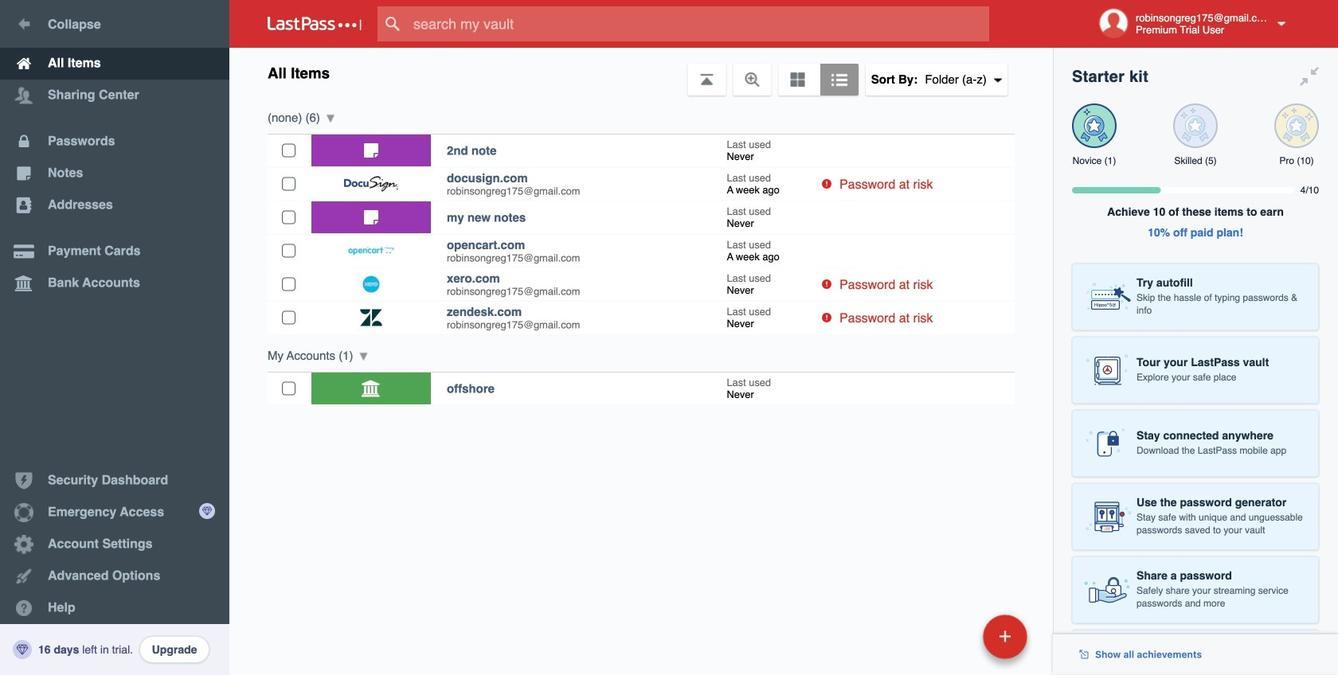 Task type: describe. For each thing, give the bounding box(es) containing it.
vault options navigation
[[229, 48, 1053, 96]]

search my vault text field
[[378, 6, 1014, 41]]

new item navigation
[[873, 610, 1037, 675]]



Task type: locate. For each thing, give the bounding box(es) containing it.
Search search field
[[378, 6, 1014, 41]]

lastpass image
[[268, 17, 362, 31]]

main navigation navigation
[[0, 0, 229, 675]]

new item element
[[873, 614, 1033, 659]]



